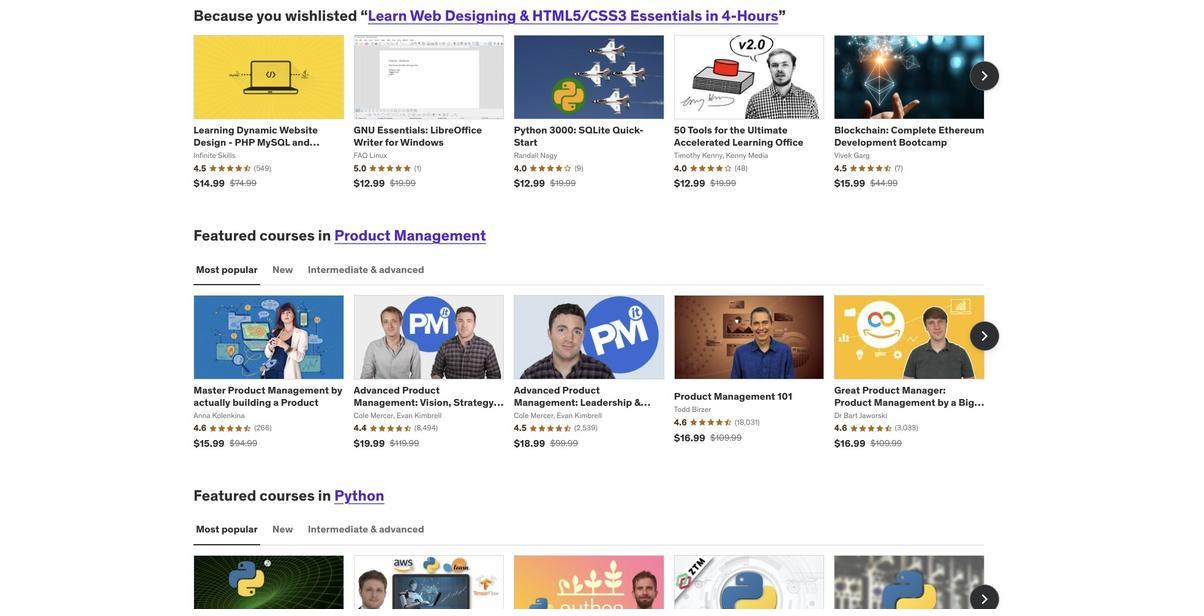 Task type: locate. For each thing, give the bounding box(es) containing it.
1 horizontal spatial advanced
[[514, 384, 561, 397]]

for inside "50 tools for the ultimate accelerated learning office"
[[715, 124, 728, 136]]

2 carousel element from the top
[[194, 295, 1000, 459]]

0 vertical spatial new button
[[270, 255, 296, 284]]

0 vertical spatial intermediate & advanced
[[308, 263, 425, 275]]

2 vertical spatial in
[[318, 487, 331, 506]]

1 new button from the top
[[270, 255, 296, 284]]

new
[[273, 263, 293, 275], [273, 524, 293, 536]]

great
[[835, 384, 861, 397]]

featured for featured courses in product management
[[194, 226, 256, 245]]

2 next image from the top
[[976, 326, 995, 346]]

1 most popular button from the top
[[194, 255, 260, 284]]

0 vertical spatial most popular
[[196, 263, 258, 275]]

50 tools for the ultimate accelerated learning office link
[[675, 124, 804, 148]]

for right writer
[[385, 136, 399, 148]]

0 vertical spatial new
[[273, 263, 293, 275]]

for
[[715, 124, 728, 136], [385, 136, 399, 148]]

1 vertical spatial in
[[318, 226, 331, 245]]

most
[[196, 263, 219, 275], [196, 524, 219, 536]]

& down featured courses in product management
[[371, 263, 377, 275]]

0 horizontal spatial management:
[[354, 396, 418, 408]]

because
[[194, 6, 254, 25]]

1 most from the top
[[196, 263, 219, 275]]

and
[[292, 136, 310, 148]]

complete
[[892, 124, 937, 136]]

1 vertical spatial next image
[[976, 326, 995, 346]]

0 vertical spatial most popular button
[[194, 255, 260, 284]]

0 vertical spatial featured
[[194, 226, 256, 245]]

1 vertical spatial courses
[[260, 487, 315, 506]]

javascript
[[194, 148, 242, 160]]

learn
[[368, 6, 407, 25]]

dynamic
[[237, 124, 278, 136]]

1 carousel element from the top
[[194, 35, 1000, 198]]

office
[[776, 136, 804, 148]]

intermediate & advanced button for python
[[306, 515, 427, 545]]

intermediate & advanced button
[[306, 255, 427, 284], [306, 515, 427, 545]]

advanced for advanced product management: vision, strategy & metrics
[[354, 384, 400, 397]]

0 horizontal spatial by
[[331, 384, 343, 397]]

learn web designing & html5/css3 essentials in 4-hours link
[[368, 6, 779, 25]]

most popular button for featured courses in product management
[[194, 255, 260, 284]]

"
[[779, 6, 786, 25]]

management
[[394, 226, 486, 245], [268, 384, 329, 397], [714, 390, 776, 403], [875, 396, 936, 408]]

master product management by actually building a product link
[[194, 384, 343, 408]]

intermediate & advanced down python link
[[308, 524, 425, 536]]

advanced product management: vision, strategy & metrics link
[[354, 384, 504, 420]]

most popular
[[196, 263, 258, 275], [196, 524, 258, 536]]

2 advanced from the left
[[514, 384, 561, 397]]

the
[[730, 124, 746, 136]]

0 vertical spatial next image
[[976, 66, 995, 86]]

1 vertical spatial most
[[196, 524, 219, 536]]

advanced for advanced product management: leadership & communication
[[514, 384, 561, 397]]

0 vertical spatial most
[[196, 263, 219, 275]]

0 vertical spatial intermediate & advanced button
[[306, 255, 427, 284]]

master
[[194, 384, 226, 397]]

management:
[[354, 396, 418, 408], [514, 396, 578, 408]]

learning up javascript
[[194, 124, 235, 136]]

intermediate & advanced button down python link
[[306, 515, 427, 545]]

intermediate & advanced
[[308, 263, 425, 275], [308, 524, 425, 536]]

intermediate & advanced down featured courses in product management
[[308, 263, 425, 275]]

most popular button
[[194, 255, 260, 284], [194, 515, 260, 545]]

0 vertical spatial python
[[514, 124, 548, 136]]

2 most popular from the top
[[196, 524, 258, 536]]

1 most popular from the top
[[196, 263, 258, 275]]

learning dynamic website design - php mysql and javascript link
[[194, 124, 320, 160]]

1 horizontal spatial by
[[938, 396, 950, 408]]

0 vertical spatial courses
[[260, 226, 315, 245]]

python inside python 3000: sqlite quick- start
[[514, 124, 548, 136]]

management: left vision,
[[354, 396, 418, 408]]

management inside great product manager: product management by a big tech's pm
[[875, 396, 936, 408]]

&
[[520, 6, 529, 25], [371, 263, 377, 275], [496, 396, 503, 408], [635, 396, 641, 408], [371, 524, 377, 536]]

1 advanced from the left
[[354, 384, 400, 397]]

advanced inside advanced product management: vision, strategy & metrics
[[354, 384, 400, 397]]

carousel element
[[194, 35, 1000, 198], [194, 295, 1000, 459], [194, 556, 1000, 610]]

2 management: from the left
[[514, 396, 578, 408]]

3 carousel element from the top
[[194, 556, 1000, 610]]

advanced
[[354, 384, 400, 397], [514, 384, 561, 397]]

a inside great product manager: product management by a big tech's pm
[[952, 396, 957, 408]]

2 vertical spatial next image
[[976, 590, 995, 610]]

1 vertical spatial most popular button
[[194, 515, 260, 545]]

advanced down the product management link
[[379, 263, 425, 275]]

featured
[[194, 226, 256, 245], [194, 487, 256, 506]]

1 horizontal spatial for
[[715, 124, 728, 136]]

a
[[274, 396, 279, 408], [952, 396, 957, 408]]

50 tools for the ultimate accelerated learning office
[[675, 124, 804, 148]]

carousel element containing learning dynamic website design - php mysql and javascript
[[194, 35, 1000, 198]]

0 vertical spatial carousel element
[[194, 35, 1000, 198]]

1 vertical spatial new button
[[270, 515, 296, 545]]

1 vertical spatial new
[[273, 524, 293, 536]]

advanced up metrics
[[354, 384, 400, 397]]

intermediate down python link
[[308, 524, 369, 536]]

2 advanced from the top
[[379, 524, 425, 536]]

actually
[[194, 396, 230, 408]]

2 most from the top
[[196, 524, 219, 536]]

2 new from the top
[[273, 524, 293, 536]]

advanced down python link
[[379, 524, 425, 536]]

1 advanced from the top
[[379, 263, 425, 275]]

intermediate for python
[[308, 524, 369, 536]]

1 vertical spatial popular
[[222, 524, 258, 536]]

1 vertical spatial carousel element
[[194, 295, 1000, 459]]

big
[[959, 396, 975, 408]]

0 vertical spatial intermediate
[[308, 263, 369, 275]]

2 intermediate & advanced from the top
[[308, 524, 425, 536]]

1 vertical spatial intermediate & advanced
[[308, 524, 425, 536]]

in
[[706, 6, 719, 25], [318, 226, 331, 245], [318, 487, 331, 506]]

pm
[[866, 408, 881, 420]]

hours
[[737, 6, 779, 25]]

most popular for featured courses in product management
[[196, 263, 258, 275]]

1 intermediate from the top
[[308, 263, 369, 275]]

1 intermediate & advanced from the top
[[308, 263, 425, 275]]

popular
[[222, 263, 258, 275], [222, 524, 258, 536]]

2 intermediate & advanced button from the top
[[306, 515, 427, 545]]

1 intermediate & advanced button from the top
[[306, 255, 427, 284]]

new button
[[270, 255, 296, 284], [270, 515, 296, 545]]

accelerated
[[675, 136, 731, 148]]

design
[[194, 136, 226, 148]]

1 vertical spatial featured
[[194, 487, 256, 506]]

2 most popular button from the top
[[194, 515, 260, 545]]

in for product management
[[318, 226, 331, 245]]

0 horizontal spatial for
[[385, 136, 399, 148]]

3 next image from the top
[[976, 590, 995, 610]]

product management 101 link
[[675, 390, 793, 403]]

1 vertical spatial most popular
[[196, 524, 258, 536]]

0 horizontal spatial learning
[[194, 124, 235, 136]]

strategy
[[454, 396, 494, 408]]

a left big
[[952, 396, 957, 408]]

gnu essentials: libreoffice writer for windows link
[[354, 124, 482, 148]]

product
[[335, 226, 391, 245], [228, 384, 266, 397], [402, 384, 440, 397], [563, 384, 600, 397], [863, 384, 900, 397], [675, 390, 712, 403], [281, 396, 319, 408], [835, 396, 872, 408]]

2 a from the left
[[952, 396, 957, 408]]

0 horizontal spatial advanced
[[354, 384, 400, 397]]

featured courses in product management
[[194, 226, 486, 245]]

popular for featured courses in product management
[[222, 263, 258, 275]]

python
[[514, 124, 548, 136], [335, 487, 385, 506]]

advanced inside advanced product management: leadership & communication
[[514, 384, 561, 397]]

learning left the office
[[733, 136, 774, 148]]

2 new button from the top
[[270, 515, 296, 545]]

a inside the master product management by actually building a product
[[274, 396, 279, 408]]

2 courses from the top
[[260, 487, 315, 506]]

blockchain: complete ethereum development bootcamp
[[835, 124, 985, 148]]

2 intermediate from the top
[[308, 524, 369, 536]]

2 featured from the top
[[194, 487, 256, 506]]

1 a from the left
[[274, 396, 279, 408]]

essentials:
[[378, 124, 428, 136]]

designing
[[445, 6, 517, 25]]

metrics
[[354, 408, 389, 420]]

product management 101
[[675, 390, 793, 403]]

1 next image from the top
[[976, 66, 995, 86]]

by
[[331, 384, 343, 397], [938, 396, 950, 408]]

management: inside advanced product management: vision, strategy & metrics
[[354, 396, 418, 408]]

management: for vision,
[[354, 396, 418, 408]]

carousel element containing master product management by actually building a product
[[194, 295, 1000, 459]]

advanced up communication
[[514, 384, 561, 397]]

a right building
[[274, 396, 279, 408]]

1 popular from the top
[[222, 263, 258, 275]]

management: inside advanced product management: leadership & communication
[[514, 396, 578, 408]]

1 vertical spatial intermediate
[[308, 524, 369, 536]]

1 new from the top
[[273, 263, 293, 275]]

website
[[280, 124, 318, 136]]

learning inside learning dynamic website design - php mysql and javascript
[[194, 124, 235, 136]]

1 horizontal spatial python
[[514, 124, 548, 136]]

management: left leadership
[[514, 396, 578, 408]]

1 horizontal spatial management:
[[514, 396, 578, 408]]

for inside gnu essentials: libreoffice writer for windows
[[385, 136, 399, 148]]

courses
[[260, 226, 315, 245], [260, 487, 315, 506]]

1 vertical spatial python
[[335, 487, 385, 506]]

development
[[835, 136, 897, 148]]

management: for leadership
[[514, 396, 578, 408]]

intermediate down featured courses in product management
[[308, 263, 369, 275]]

1 courses from the top
[[260, 226, 315, 245]]

gnu essentials: libreoffice writer for windows
[[354, 124, 482, 148]]

intermediate & advanced button down featured courses in product management
[[306, 255, 427, 284]]

next image for featured courses in product management
[[976, 326, 995, 346]]

1 horizontal spatial learning
[[733, 136, 774, 148]]

advanced
[[379, 263, 425, 275], [379, 524, 425, 536]]

1 featured from the top
[[194, 226, 256, 245]]

advanced product management: leadership & communication
[[514, 384, 641, 420]]

2 popular from the top
[[222, 524, 258, 536]]

leadership
[[581, 396, 633, 408]]

tech's
[[835, 408, 864, 420]]

& right leadership
[[635, 396, 641, 408]]

next image
[[976, 66, 995, 86], [976, 326, 995, 346], [976, 590, 995, 610]]

learning
[[194, 124, 235, 136], [733, 136, 774, 148]]

-
[[229, 136, 233, 148]]

0 vertical spatial advanced
[[379, 263, 425, 275]]

most for featured courses in python
[[196, 524, 219, 536]]

by inside great product manager: product management by a big tech's pm
[[938, 396, 950, 408]]

advanced for python
[[379, 524, 425, 536]]

0 horizontal spatial a
[[274, 396, 279, 408]]

advanced product management: leadership & communication link
[[514, 384, 651, 420]]

for left the
[[715, 124, 728, 136]]

1 vertical spatial advanced
[[379, 524, 425, 536]]

1 vertical spatial intermediate & advanced button
[[306, 515, 427, 545]]

2 vertical spatial carousel element
[[194, 556, 1000, 610]]

1 horizontal spatial a
[[952, 396, 957, 408]]

& right strategy
[[496, 396, 503, 408]]

vision,
[[420, 396, 452, 408]]

new for python
[[273, 524, 293, 536]]

intermediate
[[308, 263, 369, 275], [308, 524, 369, 536]]

0 vertical spatial popular
[[222, 263, 258, 275]]

php
[[235, 136, 255, 148]]

product management link
[[335, 226, 486, 245]]

1 management: from the left
[[354, 396, 418, 408]]



Task type: vqa. For each thing, say whether or not it's contained in the screenshot.
the bottommost work
no



Task type: describe. For each thing, give the bounding box(es) containing it.
blockchain: complete ethereum development bootcamp link
[[835, 124, 985, 148]]

new for product management
[[273, 263, 293, 275]]

"
[[361, 6, 368, 25]]

4-
[[722, 6, 737, 25]]

0 vertical spatial in
[[706, 6, 719, 25]]

communication
[[514, 408, 589, 420]]

new button for python
[[270, 515, 296, 545]]

manager:
[[903, 384, 946, 397]]

windows
[[401, 136, 444, 148]]

next image for featured courses in python
[[976, 590, 995, 610]]

most popular button for featured courses in python
[[194, 515, 260, 545]]

blockchain:
[[835, 124, 889, 136]]

new button for product management
[[270, 255, 296, 284]]

wishlisted
[[285, 6, 357, 25]]

mysql
[[257, 136, 290, 148]]

bootcamp
[[900, 136, 948, 148]]

a for big
[[952, 396, 957, 408]]

carousel element for product management
[[194, 295, 1000, 459]]

a for product
[[274, 396, 279, 408]]

learning dynamic website design - php mysql and javascript
[[194, 124, 318, 160]]

writer
[[354, 136, 383, 148]]

great product manager: product management by a big tech's pm link
[[835, 384, 985, 420]]

& inside advanced product management: vision, strategy & metrics
[[496, 396, 503, 408]]

sqlite
[[579, 124, 611, 136]]

most for featured courses in product management
[[196, 263, 219, 275]]

html5/css3
[[533, 6, 627, 25]]

tools
[[688, 124, 713, 136]]

libreoffice
[[431, 124, 482, 136]]

101
[[778, 390, 793, 403]]

web
[[410, 6, 442, 25]]

quick-
[[613, 124, 644, 136]]

ethereum
[[939, 124, 985, 136]]

intermediate & advanced for product
[[308, 263, 425, 275]]

intermediate & advanced button for product
[[306, 255, 427, 284]]

building
[[233, 396, 271, 408]]

featured courses in python
[[194, 487, 385, 506]]

start
[[514, 136, 538, 148]]

python 3000: sqlite quick- start link
[[514, 124, 644, 148]]

50
[[675, 124, 686, 136]]

popular for featured courses in python
[[222, 524, 258, 536]]

python 3000: sqlite quick- start
[[514, 124, 644, 148]]

product inside advanced product management: leadership & communication
[[563, 384, 600, 397]]

you
[[257, 6, 282, 25]]

intermediate & advanced for python
[[308, 524, 425, 536]]

ultimate
[[748, 124, 788, 136]]

great product manager: product management by a big tech's pm
[[835, 384, 975, 420]]

carousel element for python
[[194, 556, 1000, 610]]

essentials
[[631, 6, 703, 25]]

most popular for featured courses in python
[[196, 524, 258, 536]]

gnu
[[354, 124, 375, 136]]

python link
[[335, 487, 385, 506]]

& inside advanced product management: leadership & communication
[[635, 396, 641, 408]]

3000:
[[550, 124, 577, 136]]

learning inside "50 tools for the ultimate accelerated learning office"
[[733, 136, 774, 148]]

master product management by actually building a product
[[194, 384, 343, 408]]

courses for product
[[260, 226, 315, 245]]

& right designing
[[520, 6, 529, 25]]

product inside advanced product management: vision, strategy & metrics
[[402, 384, 440, 397]]

advanced for product
[[379, 263, 425, 275]]

management inside the master product management by actually building a product
[[268, 384, 329, 397]]

featured for featured courses in python
[[194, 487, 256, 506]]

& down python link
[[371, 524, 377, 536]]

0 horizontal spatial python
[[335, 487, 385, 506]]

because you wishlisted " learn web designing & html5/css3 essentials in 4-hours "
[[194, 6, 786, 25]]

in for python
[[318, 487, 331, 506]]

courses for python
[[260, 487, 315, 506]]

intermediate for product
[[308, 263, 369, 275]]

advanced product management: vision, strategy & metrics
[[354, 384, 503, 420]]

by inside the master product management by actually building a product
[[331, 384, 343, 397]]



